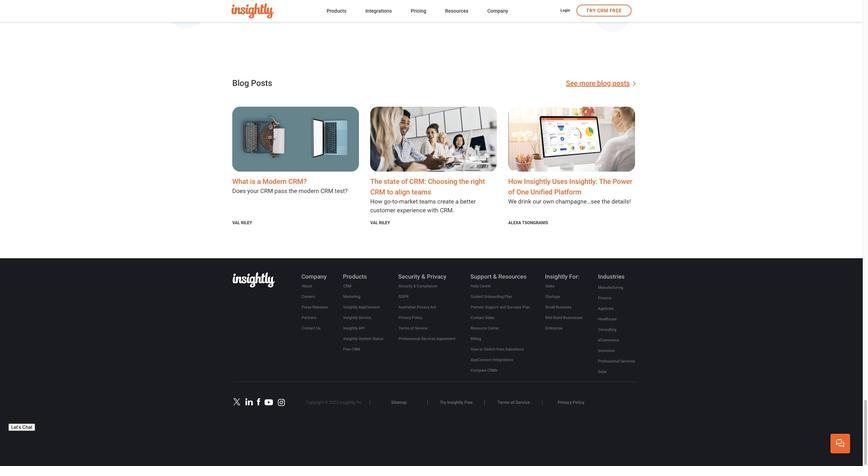 Task type: describe. For each thing, give the bounding box(es) containing it.
partners
[[302, 315, 317, 320]]

industries
[[598, 273, 625, 280]]

crm inside crm link
[[343, 284, 352, 288]]

0 horizontal spatial resources
[[445, 8, 469, 14]]

consulting link
[[598, 326, 617, 334]]

val for what is a modern crm?
[[232, 220, 240, 225]]

0 horizontal spatial terms
[[399, 326, 410, 331]]

support & resources
[[471, 273, 527, 280]]

try insightly free link
[[440, 400, 473, 405]]

a inside the state of crm: choosing the right crm to align teams how go-to-market teams create a better customer experience with crm.
[[456, 198, 459, 205]]

professional for professional services agreement
[[399, 337, 420, 341]]

blog
[[597, 79, 611, 87]]

posts
[[613, 79, 630, 87]]

0 horizontal spatial appconnect
[[359, 305, 380, 309]]

one
[[517, 188, 529, 196]]

free for try crm free
[[610, 8, 622, 13]]

blog
[[232, 78, 249, 88]]

insightly appconnect
[[343, 305, 380, 309]]

compare
[[471, 368, 487, 373]]

agreement
[[437, 337, 456, 341]]

marketing link
[[343, 293, 361, 301]]

insurance
[[598, 348, 615, 353]]

gdpr link
[[398, 293, 409, 301]]

champagne…see
[[556, 198, 600, 205]]

insightly system status link
[[343, 335, 384, 343]]

healthcare link
[[598, 315, 617, 323]]

1 vertical spatial support
[[485, 305, 499, 309]]

contact us
[[302, 326, 321, 331]]

and
[[500, 305, 506, 309]]

sitemap
[[391, 400, 407, 405]]

industries link
[[598, 273, 625, 280]]

try for try crm free
[[586, 8, 596, 13]]

contact for contact sales
[[471, 315, 484, 320]]

the inside the state of crm: choosing the right crm to align teams how go-to-market teams create a better customer experience with crm.
[[459, 177, 469, 186]]

professional services agreement link
[[398, 335, 456, 343]]

1 vertical spatial insightly logo link
[[233, 272, 275, 289]]

about link
[[302, 282, 312, 290]]

1 vertical spatial resources
[[499, 273, 527, 280]]

0 vertical spatial sales
[[546, 284, 555, 288]]

copyright © 2023 insightly, inc
[[306, 400, 362, 405]]

choosing
[[428, 177, 458, 186]]

switch
[[484, 347, 496, 352]]

insightly service
[[343, 315, 371, 320]]

professional services agreement
[[399, 337, 456, 341]]

free crm link
[[343, 346, 360, 353]]

val for the state of crm: choosing the right crm to align teams
[[370, 220, 378, 225]]

company link
[[488, 6, 508, 16]]

login
[[561, 8, 570, 13]]

insightly for insightly api
[[343, 326, 358, 331]]

startups link
[[545, 293, 560, 301]]

facebook image
[[254, 398, 263, 405]]

try crm free button
[[577, 5, 632, 16]]

own
[[543, 198, 554, 205]]

crm.
[[440, 207, 454, 214]]

australian privacy act
[[399, 305, 436, 309]]

billing link
[[471, 335, 482, 343]]

insightly for insightly appconnect
[[343, 305, 358, 309]]

crm?
[[288, 177, 307, 186]]

for:
[[569, 273, 580, 280]]

typewriter and laptop together. image
[[232, 107, 359, 172]]

contact sales
[[471, 315, 495, 320]]

chat
[[22, 425, 32, 430]]

press releases
[[302, 305, 328, 309]]

1 horizontal spatial appconnect
[[471, 358, 492, 362]]

of inside the state of crm: choosing the right crm to align teams how go-to-market teams create a better customer experience with crm.
[[401, 177, 408, 186]]

©
[[325, 400, 328, 405]]

facebook link
[[254, 398, 263, 405]]

insightly appconnect link
[[343, 304, 380, 311]]

inc
[[357, 400, 362, 405]]

youtube image
[[265, 400, 273, 405]]

blog posts
[[232, 78, 272, 88]]

crm:
[[409, 177, 426, 186]]

0 horizontal spatial privacy policy
[[399, 315, 423, 320]]

the inside the state of crm: choosing the right crm to align teams how go-to-market teams create a better customer experience with crm.
[[370, 177, 382, 186]]

0 vertical spatial support
[[471, 273, 492, 280]]

insightly inside the how insightly uses insightly: the power of one unified platform we drink our own champagne…see the details!
[[524, 177, 551, 186]]

1 horizontal spatial terms of service link
[[497, 400, 530, 405]]

more
[[580, 79, 596, 87]]

0 horizontal spatial integrations
[[366, 8, 392, 14]]

solar link
[[598, 368, 607, 376]]

1 horizontal spatial privacy policy
[[558, 400, 585, 405]]

the inside the how insightly uses insightly: the power of one unified platform we drink our own champagne…see the details!
[[599, 177, 611, 186]]

crm link
[[343, 282, 352, 290]]

1 horizontal spatial company
[[488, 8, 508, 14]]

guided onboarding plan
[[471, 294, 512, 299]]

details!
[[612, 198, 631, 205]]

2023
[[329, 400, 338, 405]]

finance link
[[598, 294, 612, 302]]

1 horizontal spatial plan
[[523, 305, 530, 309]]

riley for to
[[379, 220, 390, 225]]

0 vertical spatial service
[[359, 315, 371, 320]]

contact us link
[[302, 325, 321, 332]]

insightly for insightly system status
[[343, 337, 358, 341]]

0 horizontal spatial terms of service
[[399, 326, 428, 331]]

act
[[430, 305, 436, 309]]

what
[[232, 177, 248, 186]]

careers link
[[302, 293, 315, 301]]

contact for contact us
[[302, 326, 315, 331]]

enterprise
[[546, 326, 563, 331]]

products link
[[327, 6, 347, 16]]

to inside the state of crm: choosing the right crm to align teams how go-to-market teams create a better customer experience with crm.
[[387, 188, 393, 196]]

let's chat
[[11, 425, 32, 430]]

1 vertical spatial teams
[[419, 198, 436, 205]]

compare crms link
[[471, 367, 498, 374]]

crm inside the state of crm: choosing the right crm to align teams how go-to-market teams create a better customer experience with crm.
[[370, 188, 385, 196]]

0 horizontal spatial terms of service link
[[398, 325, 428, 332]]

let's chat button
[[8, 424, 35, 431]]

& for compliance
[[414, 284, 416, 288]]

2 vertical spatial service
[[516, 400, 530, 405]]

with
[[427, 207, 439, 214]]

& for privacy
[[422, 273, 425, 280]]

0 horizontal spatial free
[[343, 347, 351, 352]]

a inside what is a modern crm? does your crm pass the modern crm test?
[[257, 177, 261, 186]]

insightly api link
[[343, 325, 365, 332]]

0 horizontal spatial company
[[302, 273, 327, 280]]

compliance
[[417, 284, 437, 288]]

does
[[232, 187, 246, 194]]

manufacturing
[[598, 285, 623, 290]]

marketing
[[343, 294, 361, 299]]

1 horizontal spatial to
[[480, 347, 483, 352]]

val riley for what is a modern crm?
[[232, 220, 252, 225]]

appconnect integrations link
[[471, 356, 514, 364]]

insightly inside "try insightly free" link
[[447, 400, 464, 405]]

professional services
[[598, 359, 635, 364]]

integrations link
[[366, 6, 392, 16]]

startups
[[546, 294, 560, 299]]

center for help center
[[480, 284, 491, 288]]

enterprise link
[[545, 325, 563, 332]]

mid-sized businesses
[[546, 315, 583, 320]]

right
[[471, 177, 485, 186]]

go-
[[384, 198, 392, 205]]

business
[[556, 305, 572, 309]]

market
[[399, 198, 418, 205]]

insightly service link
[[343, 314, 372, 322]]

crms
[[488, 368, 498, 373]]

partners link
[[302, 314, 317, 322]]



Task type: locate. For each thing, give the bounding box(es) containing it.
0 vertical spatial how
[[508, 177, 523, 186]]

security up gdpr
[[399, 284, 413, 288]]

1 vertical spatial how
[[370, 198, 383, 205]]

1 vertical spatial sales
[[485, 315, 495, 320]]

1 horizontal spatial privacy policy link
[[558, 400, 585, 405]]

professional down insurance link
[[598, 359, 620, 364]]

1 horizontal spatial a
[[456, 198, 459, 205]]

2 horizontal spatial how
[[508, 177, 523, 186]]

0 horizontal spatial the
[[370, 177, 382, 186]]

align
[[395, 188, 410, 196]]

contact inside the contact us link
[[302, 326, 315, 331]]

& up the compliance
[[422, 273, 425, 280]]

0 horizontal spatial professional
[[399, 337, 420, 341]]

1 horizontal spatial the
[[599, 177, 611, 186]]

0 vertical spatial terms of service
[[399, 326, 428, 331]]

of inside the how insightly uses insightly: the power of one unified platform we drink our own champagne…see the details!
[[508, 188, 515, 196]]

center right the resource
[[488, 326, 499, 331]]

service
[[359, 315, 371, 320], [415, 326, 428, 331], [516, 400, 530, 405]]

the
[[370, 177, 382, 186], [599, 177, 611, 186]]

1 horizontal spatial resources
[[499, 273, 527, 280]]

val down customer
[[370, 220, 378, 225]]

the state of crm: choosing the right crm to align teams link
[[370, 177, 485, 196]]

press releases link
[[302, 304, 328, 311]]

support down guided onboarding plan link
[[485, 305, 499, 309]]

appconnect up insightly service
[[359, 305, 380, 309]]

premier support and success plan link
[[471, 304, 531, 311]]

plan
[[505, 294, 512, 299], [523, 305, 530, 309]]

resource center
[[471, 326, 499, 331]]

1 vertical spatial privacy policy link
[[558, 400, 585, 405]]

to up the go-
[[387, 188, 393, 196]]

1 horizontal spatial val riley
[[370, 220, 390, 225]]

free crm
[[343, 347, 360, 352]]

a right is
[[257, 177, 261, 186]]

insightly inside insightly system status link
[[343, 337, 358, 341]]

1 horizontal spatial how
[[471, 347, 479, 352]]

insightly inside insightly appconnect link
[[343, 305, 358, 309]]

0 horizontal spatial val
[[232, 220, 240, 225]]

pricing
[[411, 8, 426, 14]]

0 horizontal spatial how
[[370, 198, 383, 205]]

0 horizontal spatial policy
[[412, 315, 423, 320]]

try for try insightly free
[[440, 400, 446, 405]]

& up onboarding
[[493, 273, 497, 280]]

how for to
[[471, 347, 479, 352]]

1 horizontal spatial &
[[422, 273, 425, 280]]

val riley down customer
[[370, 220, 390, 225]]

1 vertical spatial to
[[480, 347, 483, 352]]

the left the power
[[599, 177, 611, 186]]

0 vertical spatial teams
[[412, 188, 431, 196]]

system
[[359, 337, 372, 341]]

linkedin link
[[245, 398, 253, 405]]

contact inside contact sales link
[[471, 315, 484, 320]]

pass
[[275, 187, 287, 194]]

0 vertical spatial insightly logo link
[[231, 3, 316, 18]]

1 the from the left
[[370, 177, 382, 186]]

0 vertical spatial professional
[[399, 337, 420, 341]]

twitter link
[[233, 398, 241, 405]]

terms down crms
[[498, 400, 510, 405]]

1 vertical spatial terms of service
[[498, 400, 530, 405]]

let's
[[11, 425, 21, 430]]

try inside try crm free button
[[586, 8, 596, 13]]

australian
[[399, 305, 416, 309]]

1 val from the left
[[232, 220, 240, 225]]

1 horizontal spatial policy
[[573, 400, 585, 405]]

0 vertical spatial services
[[421, 337, 436, 341]]

1 vertical spatial services
[[621, 359, 635, 364]]

posts
[[251, 78, 272, 88]]

view of user of insightly crm. image
[[508, 107, 635, 172]]

& left the compliance
[[414, 284, 416, 288]]

0 vertical spatial company
[[488, 8, 508, 14]]

status
[[372, 337, 384, 341]]

the
[[459, 177, 469, 186], [289, 187, 297, 194], [602, 198, 610, 205]]

1 horizontal spatial riley
[[379, 220, 390, 225]]

healthcare
[[598, 317, 617, 321]]

0 vertical spatial contact
[[471, 315, 484, 320]]

insightly logo image
[[231, 3, 274, 18], [233, 272, 275, 287]]

0 horizontal spatial contact
[[302, 326, 315, 331]]

2 val riley from the left
[[370, 220, 390, 225]]

0 vertical spatial the
[[459, 177, 469, 186]]

sales up resource center
[[485, 315, 495, 320]]

releases
[[313, 305, 328, 309]]

1 vertical spatial integrations
[[493, 358, 514, 362]]

insightly inside insightly api link
[[343, 326, 358, 331]]

try inside "try insightly free" link
[[440, 400, 446, 405]]

1 riley from the left
[[241, 220, 252, 225]]

the left state
[[370, 177, 382, 186]]

careers
[[302, 294, 315, 299]]

1 horizontal spatial free
[[465, 400, 473, 405]]

contact
[[471, 315, 484, 320], [302, 326, 315, 331]]

1 vertical spatial professional
[[598, 359, 620, 364]]

teams up with
[[419, 198, 436, 205]]

terms down australian
[[399, 326, 410, 331]]

1 vertical spatial center
[[488, 326, 499, 331]]

0 vertical spatial plan
[[505, 294, 512, 299]]

small
[[546, 305, 555, 309]]

of
[[401, 177, 408, 186], [508, 188, 515, 196], [411, 326, 414, 331], [511, 400, 515, 405]]

better
[[460, 198, 476, 205]]

professional right status
[[399, 337, 420, 341]]

support
[[471, 273, 492, 280], [485, 305, 499, 309]]

0 horizontal spatial val riley
[[232, 220, 252, 225]]

1 val riley from the left
[[232, 220, 252, 225]]

how down billing link
[[471, 347, 479, 352]]

how insightly uses insightly: the power of one unified platform link
[[508, 177, 633, 196]]

1 vertical spatial policy
[[573, 400, 585, 405]]

0 horizontal spatial sales
[[485, 315, 495, 320]]

the left the 'right'
[[459, 177, 469, 186]]

twitter image
[[233, 398, 241, 405]]

resources
[[445, 8, 469, 14], [499, 273, 527, 280]]

0 vertical spatial appconnect
[[359, 305, 380, 309]]

2 horizontal spatial service
[[516, 400, 530, 405]]

2 horizontal spatial the
[[602, 198, 610, 205]]

premier support and success plan
[[471, 305, 530, 309]]

2 horizontal spatial free
[[610, 8, 622, 13]]

resource center link
[[471, 325, 500, 332]]

security for security & compliance
[[399, 284, 413, 288]]

gdpr
[[399, 294, 409, 299]]

pricing link
[[411, 6, 426, 16]]

platform
[[554, 188, 582, 196]]

0 vertical spatial privacy policy link
[[398, 314, 423, 322]]

sized
[[553, 315, 562, 320]]

riley down your
[[241, 220, 252, 225]]

2 riley from the left
[[379, 220, 390, 225]]

1 vertical spatial try
[[440, 400, 446, 405]]

1 horizontal spatial terms
[[498, 400, 510, 405]]

billing
[[471, 337, 481, 341]]

crm inside free crm link
[[352, 347, 360, 352]]

security for security & privacy
[[398, 273, 420, 280]]

see more blog posts link
[[566, 79, 636, 87]]

services inside 'link'
[[621, 359, 635, 364]]

1 vertical spatial privacy policy
[[558, 400, 585, 405]]

center right help
[[480, 284, 491, 288]]

sales up startups
[[546, 284, 555, 288]]

& for resources
[[493, 273, 497, 280]]

help
[[471, 284, 479, 288]]

services for professional services
[[621, 359, 635, 364]]

professional inside 'link'
[[598, 359, 620, 364]]

appconnect up 'compare'
[[471, 358, 492, 362]]

how up customer
[[370, 198, 383, 205]]

1 vertical spatial a
[[456, 198, 459, 205]]

1 vertical spatial free
[[343, 347, 351, 352]]

2 horizontal spatial &
[[493, 273, 497, 280]]

1 horizontal spatial service
[[415, 326, 428, 331]]

insightly for insightly service
[[343, 315, 358, 320]]

2 val from the left
[[370, 220, 378, 225]]

premier
[[471, 305, 484, 309]]

privacy
[[427, 273, 447, 280], [417, 305, 430, 309], [399, 315, 411, 320], [558, 400, 572, 405]]

1 vertical spatial products
[[343, 273, 367, 280]]

insightly for insightly for:
[[545, 273, 568, 280]]

insightly logo image for top insightly logo link
[[231, 3, 274, 18]]

1 horizontal spatial sales
[[546, 284, 555, 288]]

teams
[[412, 188, 431, 196], [419, 198, 436, 205]]

try crm free
[[586, 8, 622, 13]]

1 vertical spatial appconnect
[[471, 358, 492, 362]]

0 vertical spatial privacy policy
[[399, 315, 423, 320]]

plan right success
[[523, 305, 530, 309]]

plan up the and
[[505, 294, 512, 299]]

youtube link
[[265, 400, 273, 405]]

1 vertical spatial the
[[289, 187, 297, 194]]

how up the one
[[508, 177, 523, 186]]

is
[[250, 177, 255, 186]]

val down the does
[[232, 220, 240, 225]]

0 horizontal spatial &
[[414, 284, 416, 288]]

1 vertical spatial contact
[[302, 326, 315, 331]]

insightly logo link
[[231, 3, 316, 18], [233, 272, 275, 289]]

teams down crm:
[[412, 188, 431, 196]]

privacy policy link
[[398, 314, 423, 322], [558, 400, 585, 405]]

to left 'switch'
[[480, 347, 483, 352]]

mid-sized businesses link
[[545, 314, 583, 322]]

0 vertical spatial integrations
[[366, 8, 392, 14]]

1 vertical spatial terms
[[498, 400, 510, 405]]

contact left us
[[302, 326, 315, 331]]

0 vertical spatial a
[[257, 177, 261, 186]]

consulting
[[598, 327, 617, 332]]

1 horizontal spatial services
[[621, 359, 635, 364]]

center for resource center
[[488, 326, 499, 331]]

0 vertical spatial security
[[398, 273, 420, 280]]

0 vertical spatial free
[[610, 8, 622, 13]]

professional for professional services
[[598, 359, 620, 364]]

free inside button
[[610, 8, 622, 13]]

0 vertical spatial to
[[387, 188, 393, 196]]

we
[[508, 198, 517, 205]]

how inside the how insightly uses insightly: the power of one unified platform we drink our own champagne…see the details!
[[508, 177, 523, 186]]

1 vertical spatial security
[[399, 284, 413, 288]]

0 vertical spatial products
[[327, 8, 347, 14]]

0 horizontal spatial plan
[[505, 294, 512, 299]]

1 horizontal spatial try
[[586, 8, 596, 13]]

your
[[247, 187, 259, 194]]

insightly logo image for the bottommost insightly logo link
[[233, 272, 275, 287]]

1 vertical spatial company
[[302, 273, 327, 280]]

1 vertical spatial service
[[415, 326, 428, 331]]

crm
[[597, 8, 608, 13], [260, 187, 273, 194], [321, 187, 333, 194], [370, 188, 385, 196], [343, 284, 352, 288], [352, 347, 360, 352]]

the inside the how insightly uses insightly: the power of one unified platform we drink our own champagne…see the details!
[[602, 198, 610, 205]]

resource
[[471, 326, 487, 331]]

compare crms
[[471, 368, 498, 373]]

0 vertical spatial center
[[480, 284, 491, 288]]

0 horizontal spatial riley
[[241, 220, 252, 225]]

try insightly free
[[440, 400, 473, 405]]

insightly inside insightly service link
[[343, 315, 358, 320]]

products
[[327, 8, 347, 14], [343, 273, 367, 280]]

small business
[[546, 305, 572, 309]]

a left better at the top of page
[[456, 198, 459, 205]]

insightly api
[[343, 326, 365, 331]]

modern
[[299, 187, 319, 194]]

the left details!
[[602, 198, 610, 205]]

security & compliance link
[[398, 282, 438, 290]]

crm inside try crm free button
[[597, 8, 608, 13]]

1 vertical spatial terms of service link
[[497, 400, 530, 405]]

sitemap link
[[391, 400, 407, 405]]

0 vertical spatial try
[[586, 8, 596, 13]]

power
[[613, 177, 633, 186]]

support up help center
[[471, 273, 492, 280]]

salesforce
[[506, 347, 524, 352]]

state
[[384, 177, 400, 186]]

free for try insightly free
[[465, 400, 473, 405]]

integrations inside appconnect integrations link
[[493, 358, 514, 362]]

security up the security & compliance
[[398, 273, 420, 280]]

val riley down the does
[[232, 220, 252, 225]]

0 vertical spatial resources
[[445, 8, 469, 14]]

0 horizontal spatial try
[[440, 400, 446, 405]]

0 vertical spatial insightly logo image
[[231, 3, 274, 18]]

how for insightly
[[508, 177, 523, 186]]

uses
[[552, 177, 568, 186]]

small business link
[[545, 304, 572, 311]]

contact down "premier"
[[471, 315, 484, 320]]

riley down customer
[[379, 220, 390, 225]]

center
[[480, 284, 491, 288], [488, 326, 499, 331]]

0 vertical spatial policy
[[412, 315, 423, 320]]

1 horizontal spatial contact
[[471, 315, 484, 320]]

alexa tsongranis
[[508, 220, 548, 225]]

riley
[[241, 220, 252, 225], [379, 220, 390, 225]]

how inside the state of crm: choosing the right crm to align teams how go-to-market teams create a better customer experience with crm.
[[370, 198, 383, 205]]

riley for pass
[[241, 220, 252, 225]]

drink
[[518, 198, 531, 205]]

1 vertical spatial insightly logo image
[[233, 272, 275, 287]]

see more blog posts
[[566, 79, 630, 87]]

align teams ebook feature insightly blog image
[[370, 107, 497, 172]]

sales link
[[545, 282, 555, 290]]

0 horizontal spatial the
[[289, 187, 297, 194]]

solar
[[598, 370, 607, 374]]

linkedin image
[[245, 398, 253, 405]]

onboarding
[[484, 294, 504, 299]]

1 horizontal spatial val
[[370, 220, 378, 225]]

the down crm?
[[289, 187, 297, 194]]

val riley for the state of crm: choosing the right crm to align teams
[[370, 220, 390, 225]]

company
[[488, 8, 508, 14], [302, 273, 327, 280]]

2 the from the left
[[599, 177, 611, 186]]

the inside what is a modern crm? does your crm pass the modern crm test?
[[289, 187, 297, 194]]

services for professional services agreement
[[421, 337, 436, 341]]



Task type: vqa. For each thing, say whether or not it's contained in the screenshot.
1st Val Riley from the left
yes



